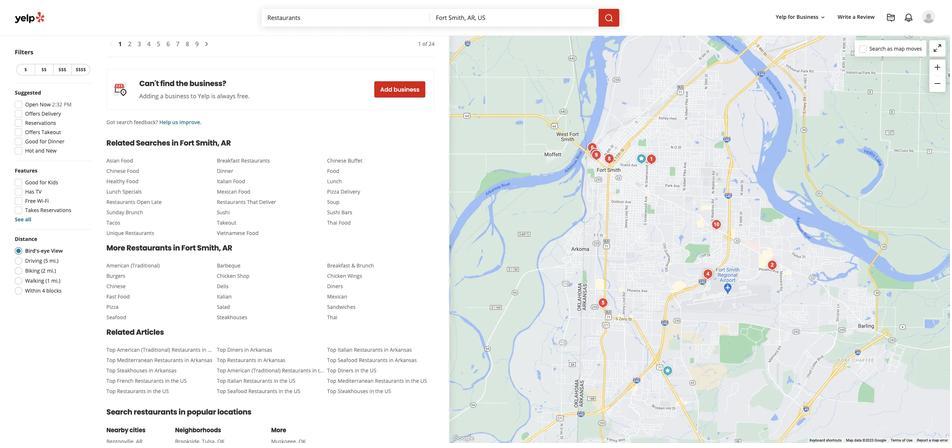 Task type: locate. For each thing, give the bounding box(es) containing it.
1 horizontal spatial sushi
[[327, 209, 340, 216]]

free.
[[237, 92, 250, 100]]

mexican up sandwiches at the left bottom of the page
[[327, 293, 347, 300]]

restaurants down tacos link
[[125, 230, 154, 237]]

mi.) right (5
[[49, 257, 58, 264]]

1 vertical spatial (traditional)
[[141, 346, 170, 353]]

chicken inside chicken wings chinese
[[327, 273, 346, 280]]

arkansas inside top american (traditional) restaurants in arkansas link
[[208, 346, 230, 353]]

food right asian
[[121, 157, 133, 164]]

1 vertical spatial brunch
[[357, 262, 374, 269]]

restaurants down top steakhouses in arkansas link at the left bottom of page
[[135, 377, 164, 385]]

food inside diners fast food
[[118, 293, 130, 300]]

1 horizontal spatial yelp
[[776, 13, 787, 20]]

1 vertical spatial mexican
[[327, 293, 347, 300]]

restaurants down the top italian restaurants in arkansas link
[[359, 357, 388, 364]]

top mediterranean restaurants in arkansas link
[[106, 357, 214, 364]]

for left kids
[[40, 179, 47, 186]]

0 horizontal spatial yelp
[[198, 92, 210, 100]]

add business
[[380, 85, 419, 94]]

1 horizontal spatial of
[[902, 438, 905, 442]]

pizza down fast
[[106, 304, 119, 311]]

0 vertical spatial yelp
[[776, 13, 787, 20]]

takes
[[25, 207, 39, 214]]

fast
[[106, 293, 116, 300]]

0 vertical spatial steakhouses
[[217, 314, 247, 321]]

0 vertical spatial 4
[[147, 40, 151, 48]]

reservations down fi
[[40, 207, 71, 214]]

arkansas up top seafood restaurants in arkansas "link"
[[390, 346, 412, 353]]

in inside top diners in arkansas link
[[244, 346, 249, 353]]

2 horizontal spatial a
[[929, 438, 931, 442]]

expand map image
[[933, 44, 942, 52]]

0 horizontal spatial pizza
[[106, 304, 119, 311]]

restaurants up top mediterranean restaurants in arkansas link
[[172, 346, 200, 353]]

0 vertical spatial search
[[870, 45, 886, 52]]

1 vertical spatial offers
[[25, 129, 40, 136]]

restaurants open late link
[[106, 199, 214, 206]]

1 horizontal spatial 4
[[147, 40, 151, 48]]

0 vertical spatial thai
[[327, 219, 337, 226]]

2 related from the top
[[106, 327, 135, 338]]

open left late
[[137, 199, 150, 206]]

steakhouses down top mediterranean restaurants in the us "link"
[[338, 388, 368, 395]]

thai inside thai food unique restaurants
[[327, 219, 337, 226]]

2 vertical spatial seafood
[[227, 388, 247, 395]]

4 left "5"
[[147, 40, 151, 48]]

takeout inside group
[[41, 129, 61, 136]]

1 horizontal spatial a
[[853, 13, 856, 20]]

1 horizontal spatial 1
[[418, 40, 421, 47]]

mi.) for walking (1 mi.)
[[51, 277, 60, 284]]

restaurants down 'french'
[[117, 388, 146, 395]]

diners inside diners fast food
[[327, 283, 343, 290]]

business down find at the left of the page
[[165, 92, 189, 100]]

open inside group
[[25, 101, 38, 108]]

top for top italian restaurants in the us
[[217, 377, 226, 385]]

for for dinner
[[40, 138, 47, 145]]

0 horizontal spatial seafood
[[106, 314, 126, 321]]

1 left 24
[[418, 40, 421, 47]]

dinner inside "link"
[[217, 168, 233, 175]]

None field
[[267, 14, 424, 22], [436, 14, 593, 22]]

lunch down healthy
[[106, 188, 121, 195]]

2 good from the top
[[25, 179, 38, 186]]

2 thai from the top
[[327, 314, 337, 321]]

1 related from the top
[[106, 138, 135, 148]]

for left business
[[788, 13, 795, 20]]

good up hot
[[25, 138, 38, 145]]

yelp
[[776, 13, 787, 20], [198, 92, 210, 100]]

moves
[[906, 45, 922, 52]]

steakhouses up 'french'
[[117, 367, 147, 374]]

0 vertical spatial mediterranean
[[117, 357, 153, 364]]

reservations
[[25, 119, 56, 126], [40, 207, 71, 214]]

seafood inside "sandwiches seafood"
[[106, 314, 126, 321]]

restaurants down the mexican food at the left top of the page
[[217, 199, 246, 206]]

top seafood restaurants in the us
[[217, 388, 300, 395]]

map right as
[[894, 45, 905, 52]]

search up nearby
[[106, 407, 132, 417]]

restaurants down top diners in arkansas
[[227, 357, 256, 364]]

related
[[106, 138, 135, 148], [106, 327, 135, 338]]

brunch for &
[[357, 262, 374, 269]]

for for business
[[788, 13, 795, 20]]

yelp inside can't find the business? adding a business to yelp is always free.
[[198, 92, 210, 100]]

(traditional) up top mediterranean restaurants in arkansas link
[[141, 346, 170, 353]]

1 good from the top
[[25, 138, 38, 145]]

2 vertical spatial (traditional)
[[252, 367, 281, 374]]

©2023
[[863, 438, 874, 442]]

0 horizontal spatial takeout
[[41, 129, 61, 136]]

21 west end image
[[585, 140, 600, 155]]

calico county restaurant image
[[709, 217, 724, 232]]

american up burgers
[[106, 262, 129, 269]]

page: 2 element
[[128, 40, 131, 49]]

report
[[917, 438, 928, 442]]

dinner up new
[[48, 138, 64, 145]]

0 vertical spatial mexican
[[217, 188, 237, 195]]

top steakhouses in the us link
[[327, 388, 435, 395]]

sunday
[[106, 209, 124, 216]]

0 horizontal spatial a
[[160, 92, 164, 100]]

0 horizontal spatial 1
[[118, 40, 122, 48]]

a right report
[[929, 438, 931, 442]]

good for good for dinner
[[25, 138, 38, 145]]

open down suggested
[[25, 101, 38, 108]]

mexican for mexican pizza
[[327, 293, 347, 300]]

0 vertical spatial smith,
[[196, 138, 219, 148]]

2 chicken from the left
[[327, 273, 346, 280]]

1 vertical spatial open
[[137, 199, 150, 206]]

thai for thai
[[327, 314, 337, 321]]

pizza up soup on the left of page
[[327, 188, 339, 195]]

notifications image
[[904, 13, 913, 22]]

1 for 1
[[118, 40, 122, 48]]

0 horizontal spatial dinner
[[48, 138, 64, 145]]

restaurants inside "link"
[[227, 357, 256, 364]]

None search field
[[261, 9, 621, 27]]

in inside top italian restaurants in the us link
[[274, 377, 278, 385]]

queen beans espresso image
[[596, 296, 610, 310]]

0 horizontal spatial lunch
[[106, 188, 121, 195]]

reservations up offers takeout
[[25, 119, 56, 126]]

yelp left business
[[776, 13, 787, 20]]

yelp inside button
[[776, 13, 787, 20]]

1 horizontal spatial dinner
[[217, 168, 233, 175]]

fort down improve.
[[180, 138, 194, 148]]

breakfast
[[217, 157, 240, 164], [327, 262, 350, 269]]

use
[[906, 438, 913, 442]]

business inside can't find the business? adding a business to yelp is always free.
[[165, 92, 189, 100]]

1 vertical spatial ar
[[222, 243, 232, 253]]

is
[[211, 92, 216, 100]]

view right eye
[[51, 247, 63, 254]]

mexican down the italian food
[[217, 188, 237, 195]]

seafood up top steakhouses in the us
[[338, 357, 357, 364]]

1 vertical spatial of
[[902, 438, 905, 442]]

american for top american (traditional) restaurants in the us
[[227, 367, 250, 374]]

2
[[128, 40, 131, 48]]

steakhouses down salad
[[217, 314, 247, 321]]

map
[[894, 45, 905, 52], [932, 438, 939, 442]]

none field near
[[436, 14, 593, 22]]

1 vertical spatial for
[[40, 138, 47, 145]]

top inside "link"
[[217, 357, 226, 364]]

soup link
[[327, 199, 435, 206]]

restaurants down unique restaurants link
[[126, 243, 172, 253]]

offers for offers delivery
[[25, 110, 40, 117]]

0 horizontal spatial mexican
[[217, 188, 237, 195]]

arkansas inside top diners in arkansas link
[[250, 346, 272, 353]]

1 vertical spatial diners
[[227, 346, 243, 353]]

the
[[176, 79, 188, 89], [318, 367, 326, 374], [361, 367, 368, 374], [171, 377, 179, 385], [280, 377, 287, 385], [411, 377, 419, 385], [153, 388, 161, 395], [285, 388, 292, 395], [375, 388, 383, 395]]

breakfast inside breakfast & brunch burgers
[[327, 262, 350, 269]]

1 horizontal spatial mediterranean
[[338, 377, 374, 385]]

food inside "link"
[[121, 157, 133, 164]]

7 link
[[173, 39, 183, 50]]

1 vertical spatial pizza
[[106, 304, 119, 311]]

(traditional) up burgers link
[[131, 262, 160, 269]]

dinner inside group
[[48, 138, 64, 145]]

delivery down open now 2:32 pm on the left of the page
[[41, 110, 61, 117]]

asian
[[106, 157, 120, 164]]

0 vertical spatial reservations
[[25, 119, 56, 126]]

search for search as map moves
[[870, 45, 886, 52]]

0 vertical spatial delivery
[[41, 110, 61, 117]]

business?
[[189, 79, 226, 89]]

chinese up healthy
[[106, 168, 126, 175]]

in inside the top american (traditional) restaurants in the us link
[[312, 367, 317, 374]]

2 vertical spatial a
[[929, 438, 931, 442]]

neighborhoods
[[175, 426, 221, 435]]

search restaurants in popular locations
[[106, 407, 251, 417]]

0 horizontal spatial mediterranean
[[117, 357, 153, 364]]

has tv
[[25, 188, 42, 195]]

0 horizontal spatial of
[[422, 40, 427, 47]]

2 none field from the left
[[436, 14, 593, 22]]

food inside chinese buffet chinese food
[[127, 168, 139, 175]]

brunch right sunday
[[126, 209, 143, 216]]

chinese down burgers
[[106, 283, 126, 290]]

mediterranean inside top mediterranean restaurants in the us top restaurants in the us
[[338, 377, 374, 385]]

food right fast
[[118, 293, 130, 300]]

chicken for shop
[[217, 273, 236, 280]]

brunch
[[126, 209, 143, 216], [357, 262, 374, 269]]

0 horizontal spatial sushi
[[217, 209, 230, 216]]

diners for arkansas
[[227, 346, 243, 353]]

2 vertical spatial takeout
[[217, 219, 236, 226]]

top for top diners in the us top french restaurants in the us
[[327, 367, 336, 374]]

healthy
[[106, 178, 125, 185]]

view left website
[[380, 7, 394, 15]]

food down asian food
[[127, 168, 139, 175]]

in inside top restaurants in arkansas "link"
[[258, 357, 262, 364]]

1 horizontal spatial open
[[137, 199, 150, 206]]

american down related articles
[[117, 346, 140, 353]]

1 vertical spatial lunch
[[106, 188, 121, 195]]

restaurants up sunday
[[106, 199, 135, 206]]

option group containing distance
[[13, 235, 92, 297]]

more restaurants in fort smith, ar
[[106, 243, 232, 253]]

mi.) right (1
[[51, 277, 60, 284]]

top for top mediterranean restaurants in the us top restaurants in the us
[[327, 377, 336, 385]]

diners for the
[[338, 367, 353, 374]]

breakfast & brunch link
[[327, 262, 435, 270]]

0 horizontal spatial brunch
[[126, 209, 143, 216]]

2 horizontal spatial steakhouses
[[338, 388, 368, 395]]

italian
[[217, 178, 232, 185], [217, 293, 232, 300], [338, 346, 352, 353], [227, 377, 242, 385]]

delivery for offers delivery
[[41, 110, 61, 117]]

filters
[[15, 48, 33, 56]]

pizza inside pizza delivery restaurants open late
[[327, 188, 339, 195]]

of inside 'pagination navigation' navigation
[[422, 40, 427, 47]]

top french restaurants in the us link
[[106, 377, 214, 385]]

pagination navigation navigation
[[106, 31, 435, 57]]

sushi inside sushi bars tacos
[[327, 209, 340, 216]]

1 vertical spatial more
[[271, 426, 286, 435]]

sushi for sushi bars tacos
[[327, 209, 340, 216]]

write a review
[[838, 13, 875, 20]]

sushi for sushi
[[217, 209, 230, 216]]

1 horizontal spatial map
[[932, 438, 939, 442]]

$$$$
[[76, 67, 86, 73]]

thai food unique restaurants
[[106, 219, 351, 237]]

2 vertical spatial diners
[[338, 367, 353, 374]]

food down takeout link
[[246, 230, 259, 237]]

arkansas up top restaurants in arkansas "link"
[[250, 346, 272, 353]]

top diners in the us link
[[327, 367, 435, 375]]

unique restaurants link
[[106, 230, 214, 237]]

a inside can't find the business? adding a business to yelp is always free.
[[160, 92, 164, 100]]

to
[[191, 92, 196, 100]]

offers down now
[[25, 110, 40, 117]]

a right "write"
[[853, 13, 856, 20]]

smith, up 'barbeque'
[[197, 243, 221, 253]]

chicken left the wings
[[327, 273, 346, 280]]

view website
[[380, 7, 419, 15]]

offers up good for dinner
[[25, 129, 40, 136]]

0 horizontal spatial search
[[106, 407, 132, 417]]

chinese for chicken wings chinese
[[106, 283, 126, 290]]

diners up sandwiches at the left bottom of the page
[[327, 283, 343, 290]]

delivery up bars
[[341, 188, 360, 195]]

(traditional) down top restaurants in arkansas "link"
[[252, 367, 281, 374]]

1 horizontal spatial none field
[[436, 14, 593, 22]]

search left as
[[870, 45, 886, 52]]

ar down vietnamese
[[222, 243, 232, 253]]

brunch for sunday
[[126, 209, 143, 216]]

diners
[[327, 283, 343, 290], [227, 346, 243, 353], [338, 367, 353, 374]]

fast food link
[[106, 293, 214, 301]]

brunch inside breakfast & brunch burgers
[[357, 262, 374, 269]]

group
[[929, 59, 946, 92], [13, 89, 92, 157], [13, 167, 92, 223]]

arkansas up 'top american (traditional) restaurants in the us'
[[263, 357, 285, 364]]

breakfast up food healthy food
[[217, 157, 240, 164]]

related for related searches in fort smith, ar
[[106, 138, 135, 148]]

1 vertical spatial mediterranean
[[338, 377, 374, 385]]

pizza inside mexican pizza
[[106, 304, 119, 311]]

top
[[106, 346, 116, 353], [217, 346, 226, 353], [327, 346, 336, 353], [106, 357, 116, 364], [217, 357, 226, 364], [327, 357, 336, 364], [106, 367, 116, 374], [217, 367, 226, 374], [327, 367, 336, 374], [106, 377, 116, 385], [217, 377, 226, 385], [327, 377, 336, 385], [106, 388, 116, 395], [217, 388, 226, 395], [327, 388, 336, 395]]

0 vertical spatial pizza
[[327, 188, 339, 195]]

buffet
[[348, 157, 362, 164]]

map for error
[[932, 438, 939, 442]]

group containing features
[[13, 167, 92, 223]]

0 vertical spatial mi.)
[[49, 257, 58, 264]]

can't
[[139, 79, 159, 89]]

find
[[160, 79, 175, 89]]

1 chicken from the left
[[217, 273, 236, 280]]

0 vertical spatial brunch
[[126, 209, 143, 216]]

for down offers takeout
[[40, 138, 47, 145]]

8
[[186, 40, 189, 48]]

write
[[838, 13, 851, 20]]

seafood down top diners in the us top french restaurants in the us
[[227, 388, 247, 395]]

mexican inside mexican pizza
[[327, 293, 347, 300]]

1 vertical spatial seafood
[[338, 357, 357, 364]]

1 vertical spatial a
[[160, 92, 164, 100]]

chinese for chinese buffet chinese food
[[106, 168, 126, 175]]

blue ember smokehouse image
[[765, 258, 780, 273]]

seafood inside top seafood restaurants in arkansas top steakhouses in arkansas
[[338, 357, 357, 364]]

healthy food link
[[106, 178, 214, 185]]

neumeier's rib room image
[[589, 148, 604, 163]]

0 vertical spatial view
[[380, 7, 394, 15]]

american for top american (traditional) restaurants in arkansas
[[117, 346, 140, 353]]

view website link
[[373, 3, 426, 19]]

burgers
[[106, 273, 125, 280]]

lunch lunch specials
[[106, 178, 342, 195]]

user actions element
[[770, 9, 946, 55]]

0 vertical spatial seafood
[[106, 314, 126, 321]]

for inside button
[[788, 13, 795, 20]]

1 vertical spatial dinner
[[217, 168, 233, 175]]

1 horizontal spatial breakfast
[[327, 262, 350, 269]]

Near text field
[[436, 14, 593, 22]]

map region
[[382, 0, 950, 443]]

that
[[247, 199, 258, 206]]

diners inside top diners in the us top french restaurants in the us
[[338, 367, 353, 374]]

delis link
[[217, 283, 324, 290]]

food link
[[327, 168, 435, 175]]

smith, down improve.
[[196, 138, 219, 148]]

option group
[[13, 235, 92, 297]]

0 horizontal spatial breakfast
[[217, 157, 240, 164]]

chicken inside chicken shop link
[[217, 273, 236, 280]]

2 vertical spatial steakhouses
[[338, 388, 368, 395]]

fort down unique restaurants link
[[181, 243, 196, 253]]

more for more restaurants in fort smith, ar
[[106, 243, 125, 253]]

sushi bars tacos
[[106, 209, 352, 226]]

restaurants down top american (traditional) restaurants in arkansas link
[[154, 357, 183, 364]]

american down top restaurants in arkansas
[[227, 367, 250, 374]]

1 sushi from the left
[[217, 209, 230, 216]]

lunch up soup on the left of page
[[327, 178, 342, 185]]

arkansas down top american (traditional) restaurants in arkansas link
[[190, 357, 212, 364]]

smith,
[[196, 138, 219, 148], [197, 243, 221, 253]]

burgers link
[[106, 273, 214, 280]]

delivery inside pizza delivery restaurants open late
[[341, 188, 360, 195]]

mediterranean
[[117, 357, 153, 364], [338, 377, 374, 385]]

seafood link
[[106, 314, 214, 321]]

1 thai from the top
[[327, 219, 337, 226]]

hot and new
[[25, 147, 57, 154]]

as
[[887, 45, 893, 52]]

1 vertical spatial delivery
[[341, 188, 360, 195]]

1 vertical spatial yelp
[[198, 92, 210, 100]]

seafood down fast
[[106, 314, 126, 321]]

1 vertical spatial thai
[[327, 314, 337, 321]]

0 horizontal spatial more
[[106, 243, 125, 253]]

steakhouses link
[[217, 314, 324, 321]]

0 horizontal spatial none field
[[267, 14, 424, 22]]

sandwiches seafood
[[106, 304, 356, 321]]

0 horizontal spatial business
[[165, 92, 189, 100]]

steakhouses inside top seafood restaurants in arkansas top steakhouses in arkansas
[[117, 367, 147, 374]]

chicken for wings
[[327, 273, 346, 280]]

search for search restaurants in popular locations
[[106, 407, 132, 417]]

breakfast left &
[[327, 262, 350, 269]]

0 vertical spatial map
[[894, 45, 905, 52]]

google image
[[451, 433, 476, 443]]

seafood inside top seafood restaurants in the us link
[[227, 388, 247, 395]]

0 vertical spatial good
[[25, 138, 38, 145]]

help us improve. button
[[159, 119, 202, 126]]

of for terms
[[902, 438, 905, 442]]

the egg of fort smith image
[[660, 364, 675, 378]]

good up has tv
[[25, 179, 38, 186]]

features
[[15, 167, 37, 174]]

1 vertical spatial fort
[[181, 243, 196, 253]]

1 horizontal spatial pizza
[[327, 188, 339, 195]]

page: 1 element
[[115, 39, 125, 50]]

thai for thai food unique restaurants
[[327, 219, 337, 226]]

aj's oyster house image
[[602, 152, 617, 166]]

4 inside 'pagination navigation' navigation
[[147, 40, 151, 48]]

sushi
[[217, 209, 230, 216], [327, 209, 340, 216]]

1 none field from the left
[[267, 14, 424, 22]]

1 horizontal spatial business
[[394, 85, 419, 94]]

related up asian food
[[106, 138, 135, 148]]

0 horizontal spatial delivery
[[41, 110, 61, 117]]

top for top restaurants in arkansas
[[217, 357, 226, 364]]

top american (traditional) restaurants in arkansas link
[[106, 346, 230, 354]]

1 vertical spatial chinese
[[106, 168, 126, 175]]

fort for restaurants
[[181, 243, 196, 253]]

1 vertical spatial good
[[25, 179, 38, 186]]

related for related articles
[[106, 327, 135, 338]]

top for top italian restaurants in arkansas top mediterranean restaurants in arkansas
[[327, 346, 336, 353]]

2 vertical spatial american
[[227, 367, 250, 374]]

of left 24
[[422, 40, 427, 47]]

of left the use
[[902, 438, 905, 442]]

2 offers from the top
[[25, 129, 40, 136]]

chicken wings chinese
[[106, 273, 362, 290]]

2 sushi from the left
[[327, 209, 340, 216]]

4 down walking (1 mi.)
[[42, 287, 45, 294]]

1 vertical spatial view
[[51, 247, 63, 254]]

ar for more restaurants in fort smith, ar
[[222, 243, 232, 253]]

0 vertical spatial related
[[106, 138, 135, 148]]

1 right 24 chevron left v2 icon
[[118, 40, 122, 48]]

1 vertical spatial smith,
[[197, 243, 221, 253]]

christina o. image
[[922, 10, 935, 23]]

search
[[116, 119, 132, 126]]

1 horizontal spatial steakhouses
[[217, 314, 247, 321]]

1 horizontal spatial brunch
[[357, 262, 374, 269]]

takeout
[[244, 8, 261, 14], [41, 129, 61, 136], [217, 219, 236, 226]]

in inside top steakhouses in the us link
[[369, 388, 374, 395]]

business right add
[[394, 85, 419, 94]]

terms of use
[[891, 438, 913, 442]]

searches
[[136, 138, 170, 148]]

brunch inside the soup sunday brunch
[[126, 209, 143, 216]]

sushi up thai food unique restaurants
[[217, 209, 230, 216]]

top for top seafood restaurants in arkansas top steakhouses in arkansas
[[327, 357, 336, 364]]

0 vertical spatial dinner
[[48, 138, 64, 145]]

1 horizontal spatial seafood
[[227, 388, 247, 395]]

mediterranean inside top italian restaurants in arkansas top mediterranean restaurants in arkansas
[[117, 357, 153, 364]]

bars
[[341, 209, 352, 216]]

seafood for sandwiches seafood
[[106, 314, 126, 321]]

1 for 1 of 24
[[418, 40, 421, 47]]

seafood
[[106, 314, 126, 321], [338, 357, 357, 364], [227, 388, 247, 395]]

dinner up the italian food
[[217, 168, 233, 175]]

thai down soup on the left of page
[[327, 219, 337, 226]]

restaurants
[[134, 407, 177, 417]]

0 vertical spatial breakfast
[[217, 157, 240, 164]]

0 vertical spatial open
[[25, 101, 38, 108]]

related left articles
[[106, 327, 135, 338]]

0 vertical spatial fort
[[180, 138, 194, 148]]

yelp left is
[[198, 92, 210, 100]]

mi.) right (2
[[47, 267, 56, 274]]

mexican for mexican food
[[217, 188, 237, 195]]

1 vertical spatial related
[[106, 327, 135, 338]]

1 offers from the top
[[25, 110, 40, 117]]

arkansas up top restaurants in arkansas
[[208, 346, 230, 353]]

brunch right &
[[357, 262, 374, 269]]

popular
[[187, 407, 216, 417]]

1 vertical spatial mi.)
[[47, 267, 56, 274]]

0 vertical spatial of
[[422, 40, 427, 47]]

chinese left the buffet
[[327, 157, 346, 164]]

1 horizontal spatial chicken
[[327, 273, 346, 280]]

top diners in arkansas
[[217, 346, 272, 353]]

delivery inside group
[[41, 110, 61, 117]]

chinese inside chicken wings chinese
[[106, 283, 126, 290]]



Task type: vqa. For each thing, say whether or not it's contained in the screenshot.
leftmost "16 chevron right v2" icon
no



Task type: describe. For each thing, give the bounding box(es) containing it.
always
[[217, 92, 236, 100]]

page: 9 element
[[195, 40, 199, 49]]

blocks
[[46, 287, 62, 294]]

vietnamese
[[217, 230, 245, 237]]

biking (2 mi.)
[[25, 267, 56, 274]]

smith, for more restaurants in fort smith, ar
[[197, 243, 221, 253]]

breakfast for &
[[327, 262, 350, 269]]

$$$$ button
[[71, 64, 90, 75]]

zoom in image
[[933, 63, 942, 72]]

for for kids
[[40, 179, 47, 186]]

terms of use link
[[891, 438, 913, 442]]

map data ©2023 google
[[846, 438, 886, 442]]

us
[[172, 119, 178, 126]]

articles
[[136, 327, 164, 338]]

top italian restaurants in arkansas top mediterranean restaurants in arkansas
[[106, 346, 412, 364]]

sunday brunch link
[[106, 209, 214, 216]]

keyboard
[[810, 438, 825, 442]]

help
[[159, 119, 171, 126]]

american (traditional)
[[106, 262, 160, 269]]

6 link
[[163, 39, 173, 50]]

in inside top american (traditional) restaurants in arkansas link
[[202, 346, 206, 353]]

2 link
[[125, 39, 135, 50]]

related articles
[[106, 327, 164, 338]]

takeout link
[[217, 219, 324, 227]]

good for kids
[[25, 179, 58, 186]]

mexican link
[[327, 293, 435, 301]]

nara chicken image
[[644, 152, 659, 167]]

ar for related searches in fort smith, ar
[[221, 138, 231, 148]]

fort for searches
[[180, 138, 194, 148]]

driving (5 mi.)
[[25, 257, 58, 264]]

top italian restaurants in the us
[[217, 377, 295, 385]]

late
[[151, 199, 162, 206]]

16 chevron down v2 image
[[820, 14, 826, 20]]

mexican food
[[217, 188, 250, 195]]

write a review link
[[835, 11, 878, 24]]

food up soup on the left of page
[[327, 168, 339, 175]]

barbeque
[[217, 262, 240, 269]]

search image
[[604, 14, 613, 22]]

mi.) for driving (5 mi.)
[[49, 257, 58, 264]]

sandwiches
[[327, 304, 356, 311]]

mi.) for biking (2 mi.)
[[47, 267, 56, 274]]

wi-
[[37, 197, 45, 204]]

report a map error
[[917, 438, 948, 442]]

none field "find"
[[267, 14, 424, 22]]

barbeque link
[[217, 262, 324, 270]]

0 vertical spatial (traditional)
[[131, 262, 160, 269]]

page: 8 element
[[186, 40, 189, 49]]

top italian restaurants in arkansas link
[[327, 346, 435, 354]]

$ button
[[16, 64, 35, 75]]

top american (traditional) restaurants in arkansas
[[106, 346, 230, 353]]

tacos
[[106, 219, 120, 226]]

restaurants up top seafood restaurants in the us
[[243, 377, 272, 385]]

asian food link
[[106, 157, 214, 165]]

terms
[[891, 438, 901, 442]]

related searches in fort smith, ar
[[106, 138, 231, 148]]

zoom out image
[[933, 79, 942, 88]]

breakfast for restaurants
[[217, 157, 240, 164]]

food inside thai food unique restaurants
[[339, 219, 351, 226]]

7
[[176, 40, 179, 48]]

adding
[[139, 92, 159, 100]]

seafood for top seafood restaurants in arkansas top steakhouses in arkansas
[[338, 357, 357, 364]]

yelp for business
[[776, 13, 819, 20]]

(2
[[41, 267, 46, 274]]

unique
[[106, 230, 124, 237]]

add business link
[[374, 81, 425, 98]]

bricktown brewery image
[[587, 146, 602, 161]]

uncork'd image
[[700, 267, 715, 282]]

delivery for pizza delivery restaurants open late
[[341, 188, 360, 195]]

2 horizontal spatial takeout
[[244, 8, 261, 14]]

locations
[[217, 407, 251, 417]]

fi
[[45, 197, 49, 204]]

american (traditional) link
[[106, 262, 214, 270]]

pizza delivery link
[[327, 188, 435, 196]]

feedback?
[[134, 119, 158, 126]]

top for top american (traditional) restaurants in arkansas
[[106, 346, 116, 353]]

1 vertical spatial 4
[[42, 287, 45, 294]]

chinese link
[[106, 283, 214, 290]]

wings
[[348, 273, 362, 280]]

of for 1
[[422, 40, 427, 47]]

food up the mexican food at the left top of the page
[[233, 178, 245, 185]]

top diners in the us top french restaurants in the us
[[106, 367, 376, 385]]

seafood for top seafood restaurants in the us
[[227, 388, 247, 395]]

in inside top seafood restaurants in the us link
[[279, 388, 283, 395]]

page: 5 element
[[157, 40, 160, 49]]

thai link
[[327, 314, 435, 321]]

good for good for kids
[[25, 179, 38, 186]]

$$
[[41, 67, 47, 73]]

group containing suggested
[[13, 89, 92, 157]]

page: 6 element
[[166, 40, 170, 49]]

vietnamese food
[[217, 230, 259, 237]]

(traditional) for top american (traditional) restaurants in the us
[[252, 367, 281, 374]]

arkansas down top mediterranean restaurants in arkansas link
[[155, 367, 177, 374]]

food healthy food
[[106, 168, 339, 185]]

top for top american (traditional) restaurants in the us
[[217, 367, 226, 374]]

now
[[40, 101, 51, 108]]

shop
[[237, 273, 249, 280]]

keyboard shortcuts
[[810, 438, 842, 442]]

sushi bars link
[[327, 209, 435, 216]]

restaurants up dinner "link"
[[241, 157, 270, 164]]

and
[[35, 147, 44, 154]]

24
[[429, 40, 435, 47]]

(5
[[44, 257, 48, 264]]

projects image
[[887, 13, 895, 22]]

italian inside top italian restaurants in arkansas top mediterranean restaurants in arkansas
[[338, 346, 352, 353]]

bird's-eye view
[[25, 247, 63, 254]]

3 link
[[135, 39, 144, 50]]

within 4 blocks
[[25, 287, 62, 294]]

map for moves
[[894, 45, 905, 52]]

0 vertical spatial lunch
[[327, 178, 342, 185]]

the inside can't find the business? adding a business to yelp is always free.
[[176, 79, 188, 89]]

smith, for related searches in fort smith, ar
[[196, 138, 219, 148]]

$$$ button
[[53, 64, 71, 75]]

restaurants down top diners in the us link
[[375, 377, 404, 385]]

food up restaurants that deliver
[[238, 188, 250, 195]]

vietnamese food link
[[217, 230, 324, 237]]

0 vertical spatial chinese
[[327, 157, 346, 164]]

restaurants inside pizza delivery restaurants open late
[[106, 199, 135, 206]]

0 vertical spatial american
[[106, 262, 129, 269]]

arkansas down the top italian restaurants in arkansas link
[[395, 357, 417, 364]]

restaurants down top restaurants in arkansas "link"
[[282, 367, 311, 374]]

24 chevron left v2 image
[[106, 40, 115, 49]]

open inside pizza delivery restaurants open late
[[137, 199, 150, 206]]

restaurants inside top diners in the us top french restaurants in the us
[[135, 377, 164, 385]]

mexican food link
[[217, 188, 324, 196]]

free
[[25, 197, 36, 204]]

offers delivery
[[25, 110, 61, 117]]

view inside "view website" link
[[380, 7, 394, 15]]

uncork'd image
[[700, 267, 715, 282]]

page: 3 element
[[138, 40, 141, 49]]

offers for offers takeout
[[25, 129, 40, 136]]

next image
[[202, 40, 211, 49]]

restaurants inside thai food unique restaurants
[[125, 230, 154, 237]]

page: 7 element
[[176, 40, 179, 49]]

shortcuts
[[826, 438, 842, 442]]

steakhouses inside top steakhouses in the us link
[[338, 388, 368, 395]]

pizza hut image
[[634, 152, 649, 166]]

restaurants down top italian restaurants in the us at the bottom left of the page
[[248, 388, 277, 395]]

8 link
[[183, 39, 192, 50]]

a for report
[[929, 438, 931, 442]]

1 vertical spatial reservations
[[40, 207, 71, 214]]

(traditional) for top american (traditional) restaurants in arkansas
[[141, 346, 170, 353]]

4 link
[[144, 39, 154, 50]]

6
[[166, 40, 170, 48]]

add
[[380, 85, 392, 94]]

0 horizontal spatial view
[[51, 247, 63, 254]]

food up "specials"
[[126, 178, 138, 185]]

restaurants up top seafood restaurants in arkansas "link"
[[354, 346, 383, 353]]

restaurants inside top seafood restaurants in arkansas top steakhouses in arkansas
[[359, 357, 388, 364]]

1 of 24
[[418, 40, 435, 47]]

top for top seafood restaurants in the us
[[217, 388, 226, 395]]

top restaurants in the us link
[[106, 388, 214, 395]]

top steakhouses in arkansas link
[[106, 367, 214, 375]]

hot
[[25, 147, 34, 154]]

1 horizontal spatial takeout
[[217, 219, 236, 226]]

eye
[[41, 247, 50, 254]]

walking
[[25, 277, 44, 284]]

steakhouses inside 'steakhouses' link
[[217, 314, 247, 321]]

see all
[[15, 216, 31, 223]]

data
[[854, 438, 862, 442]]

a for write
[[853, 13, 856, 20]]

top for top diners in arkansas
[[217, 346, 226, 353]]

chicken shop link
[[217, 273, 324, 280]]

arkansas inside top restaurants in arkansas "link"
[[263, 357, 285, 364]]

see all button
[[15, 216, 31, 223]]

pizza link
[[106, 304, 214, 311]]

biking
[[25, 267, 40, 274]]

more for more
[[271, 426, 286, 435]]

chinese buffet link
[[327, 157, 435, 165]]

top for top steakhouses in the us
[[327, 388, 336, 395]]

page: 4 element
[[147, 40, 151, 49]]

sandwiches link
[[327, 304, 435, 311]]

Find text field
[[267, 14, 424, 22]]



